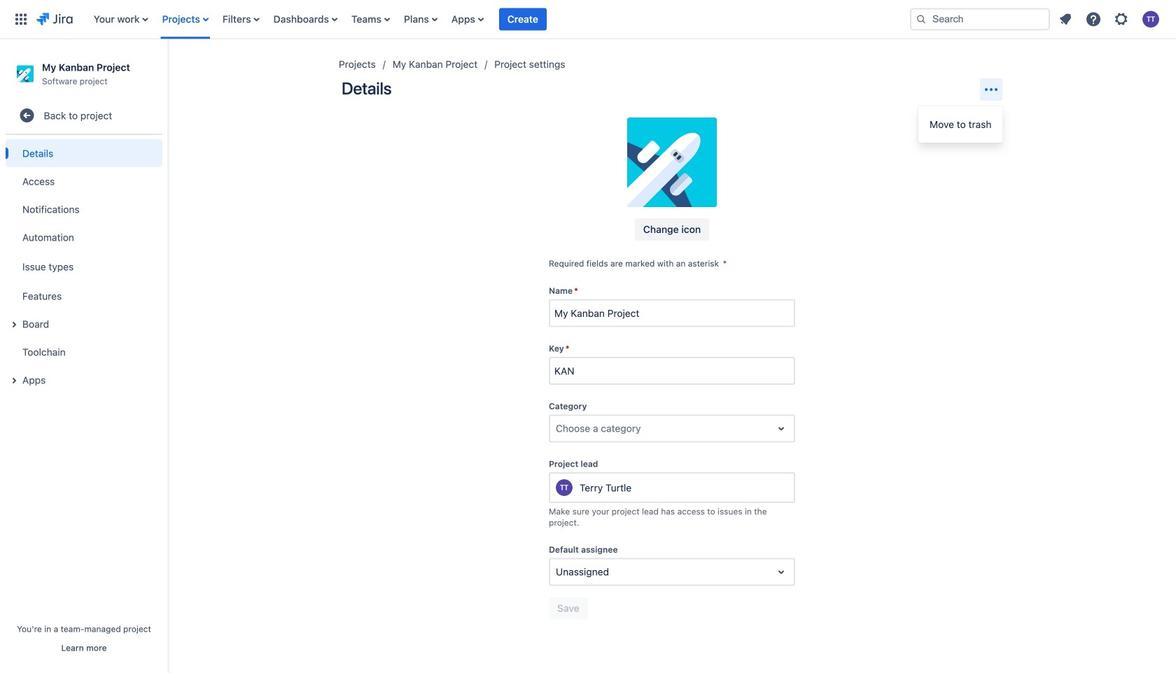 Task type: describe. For each thing, give the bounding box(es) containing it.
open image
[[773, 421, 790, 437]]

your profile and settings image
[[1143, 11, 1160, 28]]

0 horizontal spatial list
[[87, 0, 899, 39]]

sidebar navigation image
[[153, 56, 183, 84]]

expand image
[[6, 317, 22, 333]]

project avatar image
[[627, 118, 717, 207]]

notifications image
[[1057, 11, 1074, 28]]

primary element
[[8, 0, 899, 39]]

open image
[[773, 564, 790, 581]]

appswitcher icon image
[[13, 11, 29, 28]]

expand image
[[6, 373, 22, 390]]

more image
[[983, 81, 1000, 98]]

search image
[[916, 14, 927, 25]]

Search field
[[910, 8, 1050, 30]]

group inside sidebar element
[[6, 135, 162, 399]]

settings image
[[1113, 11, 1130, 28]]



Task type: locate. For each thing, give the bounding box(es) containing it.
1 horizontal spatial list
[[1053, 7, 1168, 32]]

None field
[[550, 301, 794, 326], [550, 359, 794, 384], [550, 301, 794, 326], [550, 359, 794, 384]]

list item
[[499, 0, 547, 39]]

None search field
[[910, 8, 1050, 30]]

list
[[87, 0, 899, 39], [1053, 7, 1168, 32]]

group
[[6, 135, 162, 399]]

sidebar element
[[0, 39, 168, 674]]

None text field
[[556, 566, 559, 580]]

jira image
[[36, 11, 73, 28], [36, 11, 73, 28]]

help image
[[1085, 11, 1102, 28]]

banner
[[0, 0, 1177, 39]]



Task type: vqa. For each thing, say whether or not it's contained in the screenshot.
1st You're from the top of the page
no



